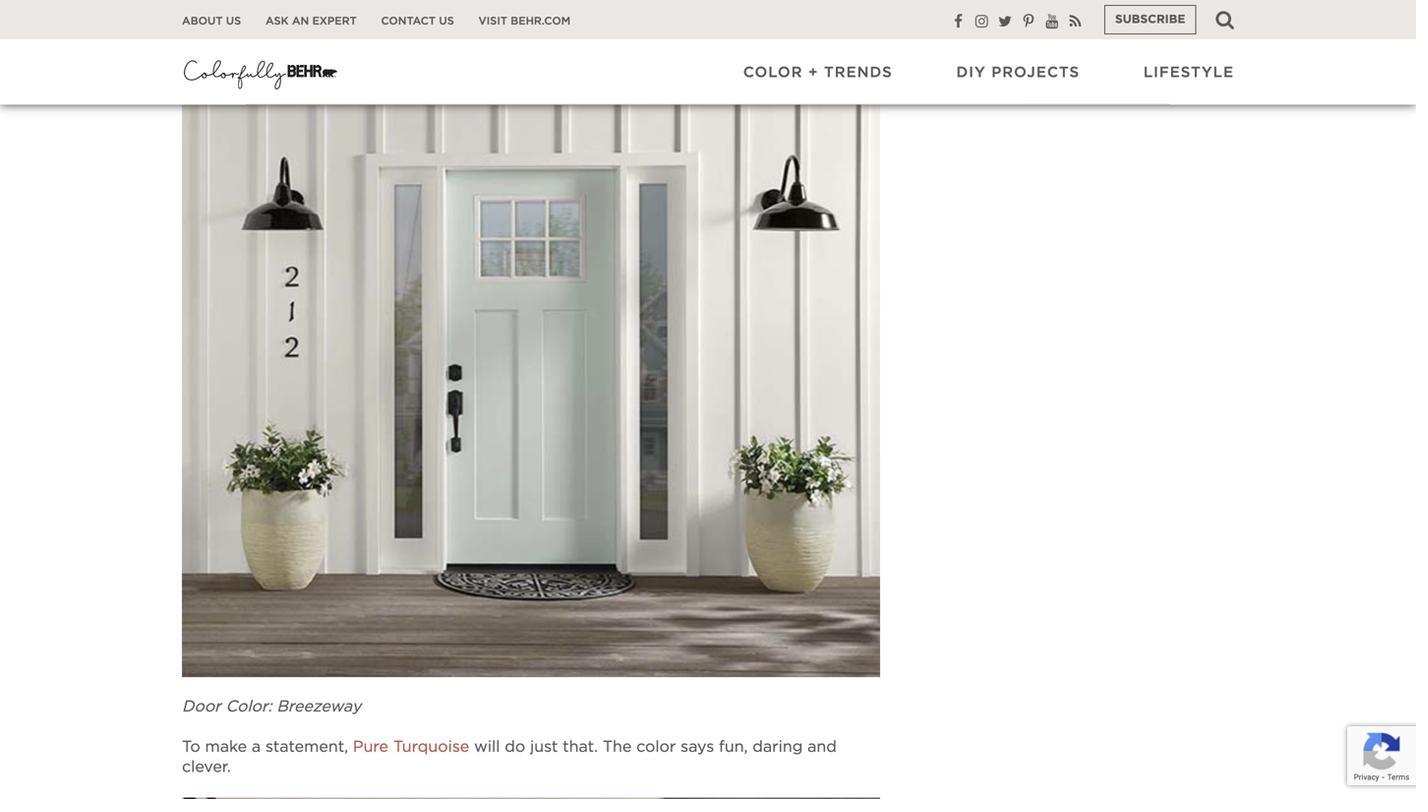 Task type: locate. For each thing, give the bounding box(es) containing it.
trends
[[825, 65, 893, 80]]

1 us from the left
[[226, 16, 241, 27]]

a home showing the front door painted in a minty green hue. image
[[182, 27, 881, 678]]

to
[[182, 740, 200, 755]]

us right about
[[226, 16, 241, 27]]

color + trends
[[744, 65, 893, 80]]

visit behr.com
[[479, 16, 571, 27]]

us
[[226, 16, 241, 27], [439, 16, 454, 27]]

us for about us
[[226, 16, 241, 27]]

color
[[637, 740, 676, 755]]

0 horizontal spatial us
[[226, 16, 241, 27]]

visit
[[479, 16, 508, 27]]

lifestyle link
[[1144, 63, 1235, 83]]

search image
[[1217, 10, 1235, 30]]

diy projects link
[[957, 63, 1080, 83]]

says
[[681, 740, 715, 755]]

2 us from the left
[[439, 16, 454, 27]]

us right contact on the left of page
[[439, 16, 454, 27]]

lifestyle
[[1144, 65, 1235, 80]]

1 horizontal spatial us
[[439, 16, 454, 27]]

make
[[205, 740, 247, 755]]

pure
[[353, 740, 389, 755]]

diy
[[957, 65, 987, 80]]

pure turquoise link
[[353, 740, 470, 755]]

statement,
[[266, 740, 348, 755]]

and
[[808, 740, 837, 755]]

expert
[[312, 16, 357, 27]]

just
[[530, 740, 558, 755]]

about
[[182, 16, 223, 27]]



Task type: vqa. For each thing, say whether or not it's contained in the screenshot.
p190-
no



Task type: describe. For each thing, give the bounding box(es) containing it.
breezeway
[[277, 700, 361, 715]]

will do just that. the color says fun, daring and clever.
[[182, 740, 837, 776]]

that.
[[563, 740, 598, 755]]

subscribe
[[1116, 14, 1186, 26]]

contact us
[[381, 16, 454, 27]]

about us
[[182, 16, 241, 27]]

door color: breezeway
[[182, 700, 361, 715]]

ask an expert
[[266, 16, 357, 27]]

visit behr.com link
[[479, 14, 571, 28]]

turquoise
[[393, 740, 470, 755]]

projects
[[992, 65, 1080, 80]]

do
[[505, 740, 526, 755]]

color:
[[226, 700, 272, 715]]

subscribe link
[[1105, 5, 1197, 34]]

to make a statement, pure turquoise
[[182, 740, 470, 755]]

contact us link
[[381, 14, 454, 28]]

diy projects
[[957, 65, 1080, 80]]

will
[[474, 740, 500, 755]]

a
[[252, 740, 261, 755]]

the
[[603, 740, 632, 755]]

daring
[[753, 740, 803, 755]]

ask an expert link
[[266, 14, 357, 28]]

about us link
[[182, 14, 241, 28]]

an
[[292, 16, 309, 27]]

us for contact us
[[439, 16, 454, 27]]

behr.com
[[511, 16, 571, 27]]

colorfully behr image
[[182, 54, 339, 93]]

color + trends link
[[744, 63, 893, 83]]

door
[[182, 700, 221, 715]]

ask
[[266, 16, 289, 27]]

color
[[744, 65, 803, 80]]

contact
[[381, 16, 436, 27]]

fun,
[[719, 740, 748, 755]]

+
[[809, 65, 819, 80]]

clever.
[[182, 760, 231, 776]]



